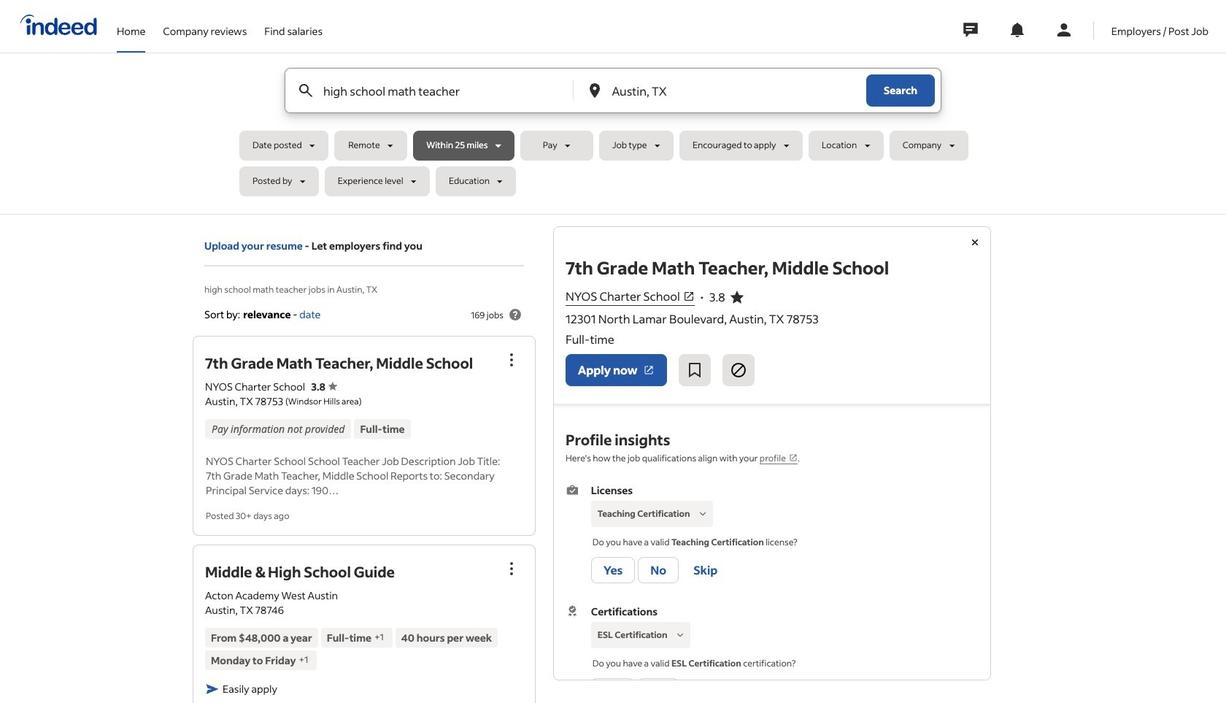 Task type: vqa. For each thing, say whether or not it's contained in the screenshot.
3.8 out of five stars rating image
yes



Task type: locate. For each thing, give the bounding box(es) containing it.
nyos charter school (opens in a new tab) image
[[683, 291, 695, 302]]

0 horizontal spatial missing qualification image
[[674, 629, 687, 642]]

3.8 out of five stars rating image
[[311, 380, 337, 394]]

job actions for 7th grade math teacher, middle school is collapsed image
[[503, 351, 521, 369]]

close job details image
[[967, 234, 984, 251]]

missing qualification image inside certifications group
[[674, 629, 687, 642]]

missing qualification image
[[696, 508, 709, 521], [674, 629, 687, 642]]

None search field
[[240, 68, 987, 202]]

missing qualification image for licenses group
[[696, 508, 709, 521]]

licenses group
[[566, 483, 979, 586]]

1 vertical spatial missing qualification image
[[674, 629, 687, 642]]

0 vertical spatial missing qualification image
[[696, 508, 709, 521]]

missing qualification image inside licenses group
[[696, 508, 709, 521]]

Edit location text field
[[609, 69, 838, 112]]

save this job image
[[687, 361, 704, 379]]

1 horizontal spatial missing qualification image
[[696, 508, 709, 521]]



Task type: describe. For each thing, give the bounding box(es) containing it.
certifications group
[[566, 604, 979, 703]]

messages unread count 0 image
[[962, 15, 981, 45]]

help icon image
[[507, 306, 524, 323]]

missing qualification image for certifications group
[[674, 629, 687, 642]]

notifications unread count 0 image
[[1009, 21, 1027, 39]]

job actions for middle & high school guide is collapsed image
[[503, 560, 521, 577]]

not interested image
[[731, 361, 748, 379]]

search: Job title, keywords, or company text field
[[321, 69, 549, 112]]

profile (opens in a new window) image
[[789, 453, 798, 462]]



